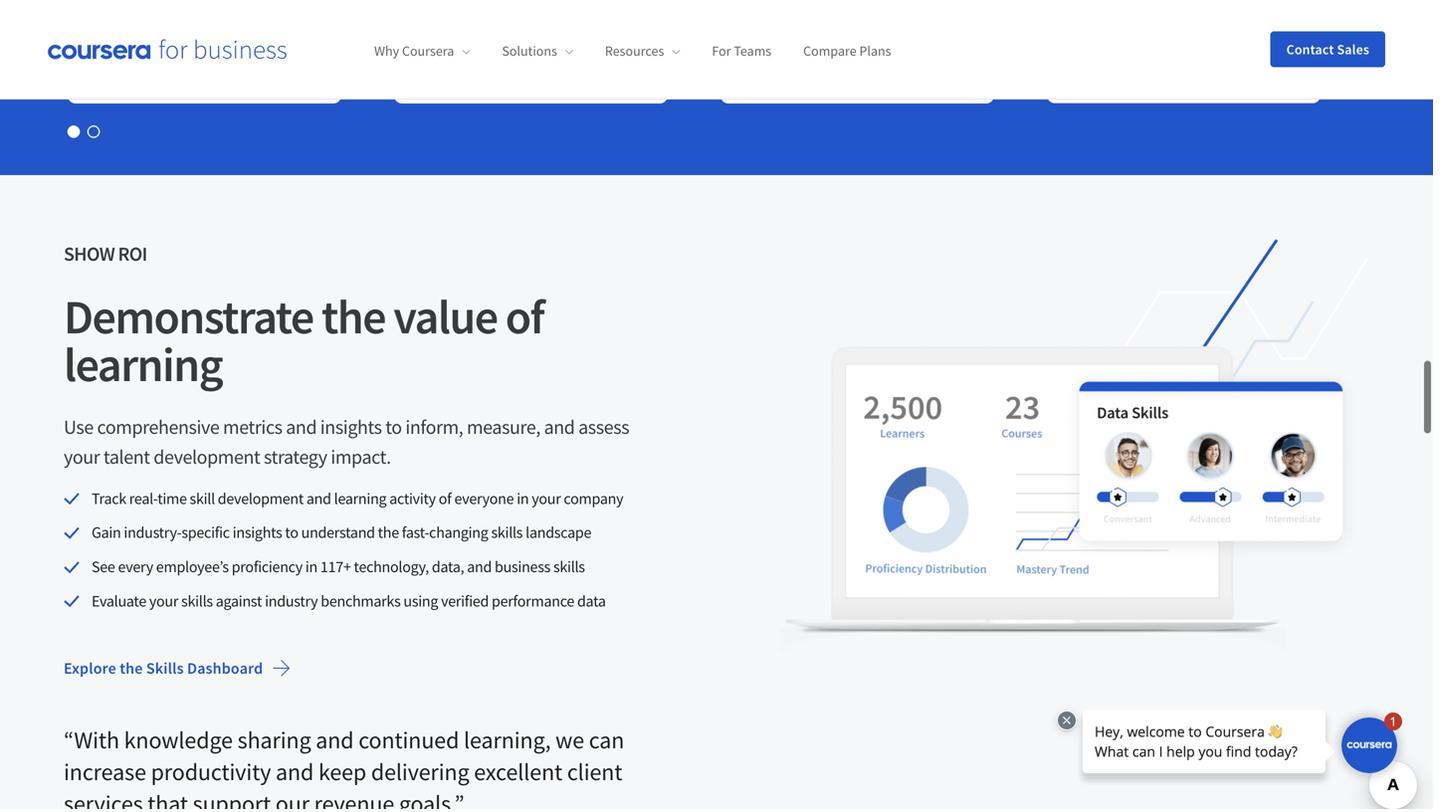 Task type: locate. For each thing, give the bounding box(es) containing it.
against
[[216, 591, 262, 611]]

solutions link
[[502, 42, 573, 60]]

impact.
[[331, 444, 391, 469]]

your down 'use'
[[64, 444, 100, 469]]

1 vertical spatial skills
[[554, 557, 585, 577]]

landscape
[[526, 523, 592, 543]]

learning
[[64, 334, 222, 394], [334, 489, 387, 509]]

your down every
[[149, 591, 178, 611]]

of
[[506, 287, 544, 346], [439, 489, 452, 509]]

for teams link
[[712, 42, 772, 60]]

learning up the comprehensive
[[64, 334, 222, 394]]

to left inform,
[[386, 414, 402, 439]]

in right "everyone"
[[517, 489, 529, 509]]

the left skills
[[120, 658, 143, 678]]

to inside use comprehensive metrics and insights to inform, measure, and assess your talent development strategy impact.
[[386, 414, 402, 439]]

1 horizontal spatial skills
[[491, 523, 523, 543]]

dashboard
[[187, 658, 263, 678]]

and
[[286, 414, 317, 439], [544, 414, 575, 439], [307, 489, 331, 509], [467, 557, 492, 577], [316, 725, 354, 755], [276, 757, 314, 787]]

gain industry-specific insights to understand the fast-changing skills landscape
[[92, 523, 592, 543]]

your
[[64, 444, 100, 469], [532, 489, 561, 509], [149, 591, 178, 611]]

0 horizontal spatial to
[[285, 523, 298, 543]]

to
[[386, 414, 402, 439], [285, 523, 298, 543]]

the left fast-
[[378, 523, 399, 543]]

in left 117+
[[306, 557, 318, 577]]

0 vertical spatial development
[[154, 444, 260, 469]]

and up our at the bottom left of page
[[276, 757, 314, 787]]

0 horizontal spatial of
[[439, 489, 452, 509]]

0 vertical spatial learning
[[64, 334, 222, 394]]

1 horizontal spatial your
[[149, 591, 178, 611]]

insights up proficiency
[[233, 523, 282, 543]]

1 horizontal spatial insights
[[320, 414, 382, 439]]

track real-time skill development and learning activity of everyone in your company
[[92, 489, 624, 509]]

proficiency
[[232, 557, 303, 577]]

see
[[92, 557, 115, 577]]

0 horizontal spatial your
[[64, 444, 100, 469]]

2 horizontal spatial your
[[532, 489, 561, 509]]

development up skill
[[154, 444, 260, 469]]

coursera
[[402, 42, 454, 60]]

learning up gain industry-specific insights to understand the fast-changing skills landscape
[[334, 489, 387, 509]]

1 horizontal spatial to
[[386, 414, 402, 439]]

the left value
[[322, 287, 385, 346]]

0 vertical spatial skills
[[491, 523, 523, 543]]

the for dashboard
[[120, 658, 143, 678]]

of right activity
[[439, 489, 452, 509]]

the inside demonstrate the value of learning
[[322, 287, 385, 346]]

2 vertical spatial skills
[[181, 591, 213, 611]]

1 horizontal spatial learning
[[334, 489, 387, 509]]

0 horizontal spatial insights
[[233, 523, 282, 543]]

in
[[517, 489, 529, 509], [306, 557, 318, 577]]

development down strategy at the bottom left
[[218, 489, 304, 509]]

with knowledge sharing and continued learning, we can increase productivity and keep delivering excellent client services that support our revenue goals.
[[64, 725, 625, 809]]

contact
[[1287, 40, 1335, 58]]

time
[[158, 489, 187, 509]]

2 vertical spatial the
[[120, 658, 143, 678]]

0 horizontal spatial skills
[[181, 591, 213, 611]]

skills down employee's
[[181, 591, 213, 611]]

0 vertical spatial insights
[[320, 414, 382, 439]]

learning inside demonstrate the value of learning
[[64, 334, 222, 394]]

revenue
[[314, 789, 394, 809]]

show roi
[[64, 241, 147, 266]]

1 vertical spatial learning
[[334, 489, 387, 509]]

illustration of coursera's skills dashboard image
[[781, 239, 1370, 658]]

your up landscape
[[532, 489, 561, 509]]

0 horizontal spatial in
[[306, 557, 318, 577]]

benchmarks
[[321, 591, 401, 611]]

insights
[[320, 414, 382, 439], [233, 523, 282, 543]]

why coursera
[[374, 42, 454, 60]]

technology,
[[354, 557, 429, 577]]

track
[[92, 489, 126, 509]]

4.74
[[102, 24, 124, 39]]

strategy
[[264, 444, 327, 469]]

data
[[577, 591, 606, 611]]

skills down landscape
[[554, 557, 585, 577]]

skills
[[491, 523, 523, 543], [554, 557, 585, 577], [181, 591, 213, 611]]

compare plans
[[804, 42, 892, 60]]

employee's
[[156, 557, 229, 577]]

and left assess
[[544, 414, 575, 439]]

4.74 ( 692k course reviews )
[[102, 24, 234, 39]]

knowledge
[[124, 725, 233, 755]]

0 vertical spatial your
[[64, 444, 100, 469]]

0 vertical spatial to
[[386, 414, 402, 439]]

1 horizontal spatial of
[[506, 287, 544, 346]]

of right value
[[506, 287, 544, 346]]

1 vertical spatial insights
[[233, 523, 282, 543]]

business
[[495, 557, 551, 577]]

everyone
[[454, 489, 514, 509]]

skills up the business
[[491, 523, 523, 543]]

use
[[64, 414, 94, 439]]

company
[[564, 489, 624, 509]]

use comprehensive metrics and insights to inform, measure, and assess your talent development strategy impact.
[[64, 414, 629, 469]]

0 vertical spatial in
[[517, 489, 529, 509]]

1 vertical spatial development
[[218, 489, 304, 509]]

explore
[[64, 658, 116, 678]]

1 vertical spatial to
[[285, 523, 298, 543]]

0 horizontal spatial learning
[[64, 334, 222, 394]]

0 vertical spatial of
[[506, 287, 544, 346]]

to up proficiency
[[285, 523, 298, 543]]

1 vertical spatial your
[[532, 489, 561, 509]]

coursera for business image
[[48, 39, 287, 59]]

show
[[64, 241, 115, 266]]

insights up impact.
[[320, 414, 382, 439]]

the
[[322, 287, 385, 346], [378, 523, 399, 543], [120, 658, 143, 678]]

goals.
[[399, 789, 454, 809]]

)
[[230, 24, 234, 39]]

learning,
[[464, 725, 551, 755]]

skill
[[190, 489, 215, 509]]

2 vertical spatial your
[[149, 591, 178, 611]]

with
[[74, 725, 119, 755]]

0 vertical spatial the
[[322, 287, 385, 346]]

2 horizontal spatial skills
[[554, 557, 585, 577]]

sales
[[1338, 40, 1370, 58]]

1 vertical spatial in
[[306, 557, 318, 577]]



Task type: describe. For each thing, give the bounding box(es) containing it.
and up strategy at the bottom left
[[286, 414, 317, 439]]

services
[[64, 789, 143, 809]]

slides element
[[64, 121, 1370, 141]]

692k
[[130, 24, 154, 39]]

gain
[[92, 523, 121, 543]]

understand
[[301, 523, 375, 543]]

explore the skills dashboard
[[64, 658, 263, 678]]

compare plans link
[[804, 42, 892, 60]]

value
[[394, 287, 497, 346]]

solutions
[[502, 42, 557, 60]]

demonstrate the value of learning
[[64, 287, 544, 394]]

specific
[[182, 523, 230, 543]]

development inside use comprehensive metrics and insights to inform, measure, and assess your talent development strategy impact.
[[154, 444, 260, 469]]

reviews
[[192, 24, 230, 39]]

(
[[127, 24, 130, 39]]

evaluate
[[92, 591, 146, 611]]

industry
[[265, 591, 318, 611]]

client
[[567, 757, 623, 787]]

that
[[148, 789, 188, 809]]

teams
[[734, 42, 772, 60]]

explore the skills dashboard link
[[48, 645, 307, 692]]

data,
[[432, 557, 464, 577]]

insights inside use comprehensive metrics and insights to inform, measure, and assess your talent development strategy impact.
[[320, 414, 382, 439]]

1 horizontal spatial in
[[517, 489, 529, 509]]

metrics
[[223, 414, 282, 439]]

plans
[[860, 42, 892, 60]]

resources link
[[605, 42, 680, 60]]

contact sales button
[[1271, 31, 1386, 67]]

using
[[404, 591, 438, 611]]

our
[[276, 789, 310, 809]]

keep
[[319, 757, 367, 787]]

changing
[[429, 523, 488, 543]]

1 vertical spatial the
[[378, 523, 399, 543]]

productivity
[[151, 757, 271, 787]]

inform,
[[406, 414, 463, 439]]

why coursera link
[[374, 42, 470, 60]]

see every employee's proficiency in 117+ technology, data, and business skills
[[92, 557, 585, 577]]

1 vertical spatial of
[[439, 489, 452, 509]]

and up understand
[[307, 489, 331, 509]]

continued
[[359, 725, 459, 755]]

resources
[[605, 42, 664, 60]]

for
[[712, 42, 731, 60]]

contact sales
[[1287, 40, 1370, 58]]

and right the "data,"
[[467, 557, 492, 577]]

course
[[156, 24, 190, 39]]

support
[[193, 789, 271, 809]]

excellent
[[474, 757, 563, 787]]

can
[[589, 725, 625, 755]]

compare
[[804, 42, 857, 60]]

talent
[[103, 444, 150, 469]]

why
[[374, 42, 399, 60]]

real-
[[129, 489, 158, 509]]

increase
[[64, 757, 146, 787]]

for teams
[[712, 42, 772, 60]]

skills
[[146, 658, 184, 678]]

sharing
[[238, 725, 311, 755]]

the for of
[[322, 287, 385, 346]]

measure,
[[467, 414, 541, 439]]

117+
[[321, 557, 351, 577]]

demonstrate
[[64, 287, 313, 346]]

and up keep
[[316, 725, 354, 755]]

delivering
[[371, 757, 470, 787]]

your inside use comprehensive metrics and insights to inform, measure, and assess your talent development strategy impact.
[[64, 444, 100, 469]]

every
[[118, 557, 153, 577]]

roi
[[118, 241, 147, 266]]

industry-
[[124, 523, 182, 543]]

assess
[[579, 414, 629, 439]]

verified
[[441, 591, 489, 611]]

of inside demonstrate the value of learning
[[506, 287, 544, 346]]

comprehensive
[[97, 414, 219, 439]]

performance
[[492, 591, 575, 611]]

fast-
[[402, 523, 429, 543]]

activity
[[390, 489, 436, 509]]

we
[[556, 725, 584, 755]]

evaluate your skills against industry benchmarks using verified performance data
[[92, 591, 606, 611]]



Task type: vqa. For each thing, say whether or not it's contained in the screenshot.
understand
yes



